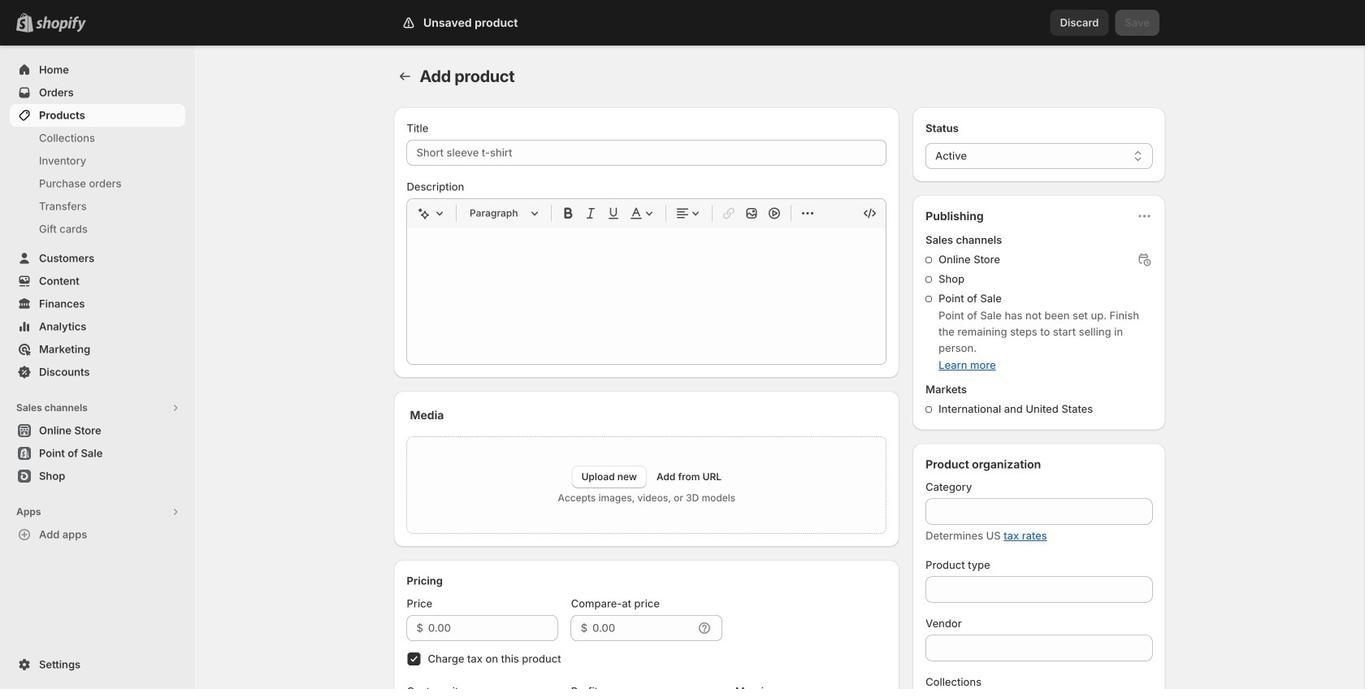 Task type: locate. For each thing, give the bounding box(es) containing it.
None text field
[[926, 635, 1153, 661]]

Short sleeve t-shirt text field
[[407, 140, 887, 166]]

shopify image
[[36, 16, 86, 32]]

None text field
[[926, 499, 1153, 525], [926, 577, 1153, 603], [926, 499, 1153, 525], [926, 577, 1153, 603]]



Task type: vqa. For each thing, say whether or not it's contained in the screenshot.
"shopify" image
yes



Task type: describe. For each thing, give the bounding box(es) containing it.
  text field
[[593, 616, 694, 642]]

  text field
[[428, 616, 558, 642]]



